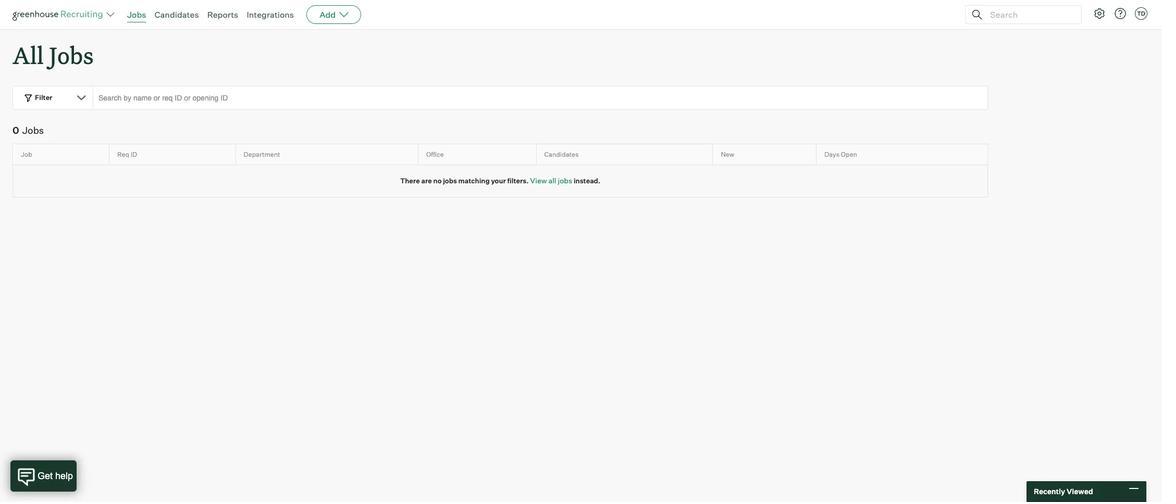 Task type: describe. For each thing, give the bounding box(es) containing it.
recently
[[1035, 488, 1066, 497]]

no
[[434, 177, 442, 185]]

are
[[422, 177, 432, 185]]

integrations
[[247, 9, 294, 20]]

all jobs
[[13, 40, 94, 70]]

your
[[491, 177, 506, 185]]

configure image
[[1094, 7, 1107, 20]]

Search text field
[[988, 7, 1073, 22]]

all
[[549, 176, 557, 185]]

td
[[1138, 10, 1146, 17]]

jobs inside there are no jobs matching your filters. view all jobs instead.
[[443, 177, 457, 185]]

days
[[825, 151, 840, 158]]

req id
[[117, 151, 137, 158]]

1 horizontal spatial jobs
[[558, 176, 573, 185]]

add
[[320, 9, 336, 20]]

filter
[[35, 93, 52, 102]]

td button
[[1134, 5, 1150, 22]]

0 jobs
[[13, 125, 44, 136]]

recently viewed
[[1035, 488, 1094, 497]]

reports
[[207, 9, 239, 20]]

department
[[244, 151, 280, 158]]

new
[[721, 151, 735, 158]]

all
[[13, 40, 44, 70]]

integrations link
[[247, 9, 294, 20]]



Task type: locate. For each thing, give the bounding box(es) containing it.
0 vertical spatial candidates
[[155, 9, 199, 20]]

jobs link
[[127, 9, 146, 20]]

td button
[[1136, 7, 1148, 20]]

greenhouse recruiting image
[[13, 8, 106, 21]]

jobs
[[558, 176, 573, 185], [443, 177, 457, 185]]

matching
[[459, 177, 490, 185]]

jobs
[[127, 9, 146, 20], [49, 40, 94, 70], [22, 125, 44, 136]]

filters.
[[508, 177, 529, 185]]

there
[[400, 177, 420, 185]]

0 horizontal spatial jobs
[[22, 125, 44, 136]]

office
[[427, 151, 444, 158]]

jobs left candidates link
[[127, 9, 146, 20]]

req
[[117, 151, 129, 158]]

Search by name or req ID or opening ID text field
[[93, 86, 989, 110]]

candidates right jobs link
[[155, 9, 199, 20]]

instead.
[[574, 177, 601, 185]]

jobs for all jobs
[[49, 40, 94, 70]]

viewed
[[1067, 488, 1094, 497]]

0 vertical spatial jobs
[[127, 9, 146, 20]]

candidates link
[[155, 9, 199, 20]]

reports link
[[207, 9, 239, 20]]

jobs right no at the top of the page
[[443, 177, 457, 185]]

jobs right 0
[[22, 125, 44, 136]]

0 horizontal spatial jobs
[[443, 177, 457, 185]]

open
[[842, 151, 858, 158]]

candidates up all
[[545, 151, 579, 158]]

1 vertical spatial candidates
[[545, 151, 579, 158]]

add button
[[307, 5, 361, 24]]

2 vertical spatial jobs
[[22, 125, 44, 136]]

id
[[131, 151, 137, 158]]

jobs for 0 jobs
[[22, 125, 44, 136]]

1 horizontal spatial jobs
[[49, 40, 94, 70]]

view all jobs link
[[530, 176, 573, 185]]

jobs right all
[[558, 176, 573, 185]]

0 horizontal spatial candidates
[[155, 9, 199, 20]]

days open
[[825, 151, 858, 158]]

there are no jobs matching your filters. view all jobs instead.
[[400, 176, 601, 185]]

jobs down greenhouse recruiting image
[[49, 40, 94, 70]]

2 horizontal spatial jobs
[[127, 9, 146, 20]]

1 vertical spatial jobs
[[49, 40, 94, 70]]

view
[[530, 176, 547, 185]]

0
[[13, 125, 19, 136]]

job
[[21, 151, 32, 158]]

candidates
[[155, 9, 199, 20], [545, 151, 579, 158]]

1 horizontal spatial candidates
[[545, 151, 579, 158]]



Task type: vqa. For each thing, say whether or not it's contained in the screenshot.
Req
yes



